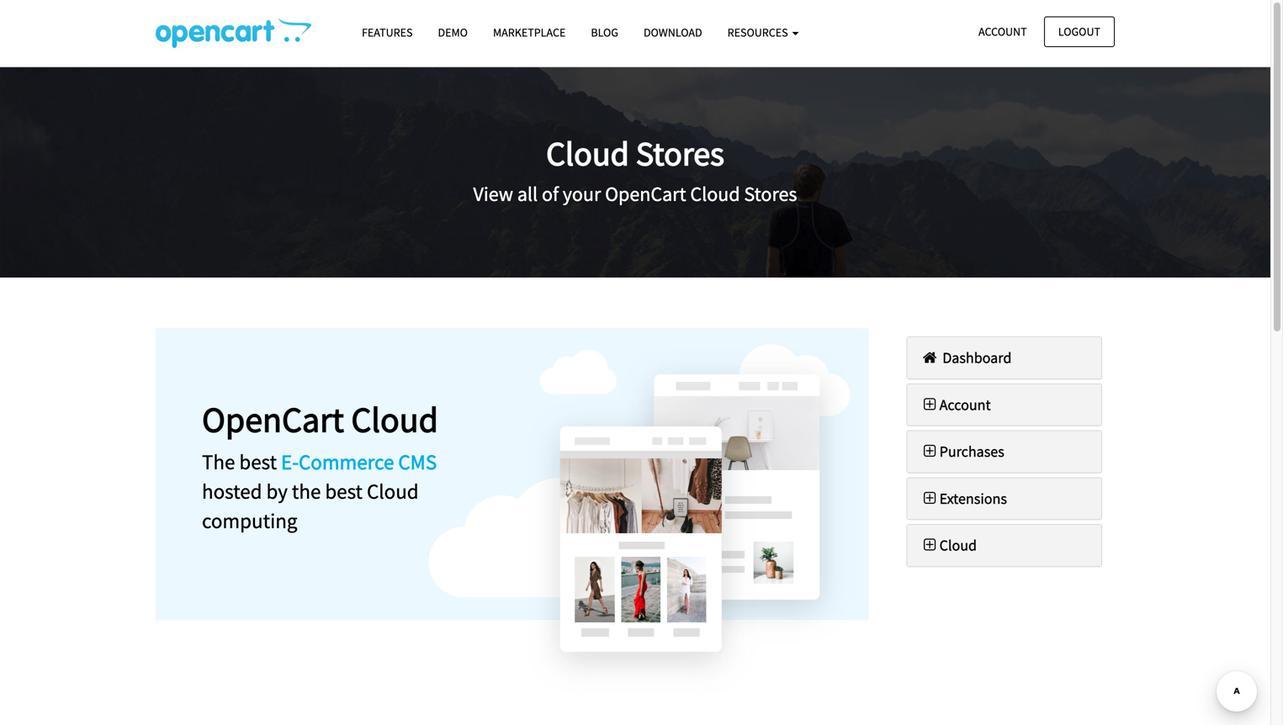 Task type: vqa. For each thing, say whether or not it's contained in the screenshot.
start
no



Task type: locate. For each thing, give the bounding box(es) containing it.
account left logout
[[978, 24, 1027, 39]]

your
[[563, 181, 601, 207]]

1 vertical spatial plus square o image
[[920, 491, 939, 506]]

demo link
[[425, 18, 480, 47]]

account link left logout link
[[964, 16, 1041, 47]]

best left 'e-'
[[239, 449, 277, 476]]

opencart cloud the best e-commerce cms hosted by the best cloud computing
[[202, 397, 438, 534]]

commerce
[[299, 449, 394, 476]]

plus square o image up the cloud link
[[920, 491, 939, 506]]

plus square o image inside the cloud link
[[920, 538, 939, 553]]

2 plus square o image from the top
[[920, 538, 939, 553]]

the
[[292, 478, 321, 505]]

account link for dashboard link
[[920, 395, 991, 414]]

cloud
[[546, 132, 629, 175], [690, 181, 740, 207], [351, 397, 438, 442], [367, 478, 419, 505], [939, 536, 977, 555]]

1 plus square o image from the top
[[920, 397, 939, 412]]

1 vertical spatial best
[[325, 478, 363, 505]]

1 vertical spatial account
[[939, 395, 991, 414]]

plus square o image up extensions link
[[920, 444, 939, 459]]

resources
[[727, 25, 790, 40]]

1 vertical spatial opencart
[[202, 397, 344, 442]]

1 horizontal spatial opencart
[[605, 181, 686, 207]]

cloud stores view all of your opencart cloud stores
[[473, 132, 797, 207]]

of
[[542, 181, 559, 207]]

0 vertical spatial account link
[[964, 16, 1041, 47]]

1 vertical spatial stores
[[744, 181, 797, 207]]

demo
[[438, 25, 468, 40]]

0 horizontal spatial opencart
[[202, 397, 344, 442]]

2 plus square o image from the top
[[920, 491, 939, 506]]

account link up purchases link
[[920, 395, 991, 414]]

plus square o image down extensions link
[[920, 538, 939, 553]]

0 vertical spatial account
[[978, 24, 1027, 39]]

opencart - add cloud store image
[[156, 18, 311, 48]]

1 vertical spatial plus square o image
[[920, 538, 939, 553]]

best
[[239, 449, 277, 476], [325, 478, 363, 505]]

marketplace link
[[480, 18, 578, 47]]

0 horizontal spatial stores
[[636, 132, 724, 175]]

logout link
[[1044, 16, 1115, 47]]

opencart
[[605, 181, 686, 207], [202, 397, 344, 442]]

account
[[978, 24, 1027, 39], [939, 395, 991, 414]]

purchases
[[939, 442, 1004, 461]]

0 vertical spatial stores
[[636, 132, 724, 175]]

0 vertical spatial plus square o image
[[920, 444, 939, 459]]

opencart inside the opencart cloud the best e-commerce cms hosted by the best cloud computing
[[202, 397, 344, 442]]

features
[[362, 25, 413, 40]]

plus square o image inside extensions link
[[920, 491, 939, 506]]

blog link
[[578, 18, 631, 47]]

1 plus square o image from the top
[[920, 444, 939, 459]]

1 horizontal spatial stores
[[744, 181, 797, 207]]

1 horizontal spatial best
[[325, 478, 363, 505]]

best down commerce
[[325, 478, 363, 505]]

account down dashboard link
[[939, 395, 991, 414]]

opencart up 'e-'
[[202, 397, 344, 442]]

opencart right the your
[[605, 181, 686, 207]]

account link for features "link"
[[964, 16, 1041, 47]]

purchases link
[[920, 442, 1004, 461]]

stores
[[636, 132, 724, 175], [744, 181, 797, 207]]

plus square o image for account
[[920, 397, 939, 412]]

plus square o image down home icon
[[920, 397, 939, 412]]

1 vertical spatial account link
[[920, 395, 991, 414]]

download link
[[631, 18, 715, 47]]

0 horizontal spatial best
[[239, 449, 277, 476]]

plus square o image
[[920, 397, 939, 412], [920, 491, 939, 506]]

plus square o image inside purchases link
[[920, 444, 939, 459]]

0 vertical spatial opencart
[[605, 181, 686, 207]]

plus square o image
[[920, 444, 939, 459], [920, 538, 939, 553]]

blog
[[591, 25, 618, 40]]

features link
[[349, 18, 425, 47]]

account link
[[964, 16, 1041, 47], [920, 395, 991, 414]]

plus square o image for purchases
[[920, 444, 939, 459]]

opencart inside cloud stores view all of your opencart cloud stores
[[605, 181, 686, 207]]

0 vertical spatial plus square o image
[[920, 397, 939, 412]]

computing
[[202, 508, 297, 534]]



Task type: describe. For each thing, give the bounding box(es) containing it.
by
[[266, 478, 288, 505]]

hosted
[[202, 478, 262, 505]]

e-
[[281, 449, 299, 476]]

logout
[[1058, 24, 1100, 39]]

cloud link
[[920, 536, 977, 555]]

all
[[517, 181, 538, 207]]

home image
[[920, 350, 939, 365]]

extensions link
[[920, 489, 1007, 508]]

plus square o image for extensions
[[920, 491, 939, 506]]

resources link
[[715, 18, 811, 47]]

download
[[644, 25, 702, 40]]

0 vertical spatial best
[[239, 449, 277, 476]]

view
[[473, 181, 513, 207]]

dashboard link
[[920, 348, 1012, 367]]

plus square o image for cloud
[[920, 538, 939, 553]]

dashboard
[[939, 348, 1012, 367]]

cms
[[398, 449, 437, 476]]

the
[[202, 449, 235, 476]]

extensions
[[939, 489, 1007, 508]]

marketplace
[[493, 25, 566, 40]]



